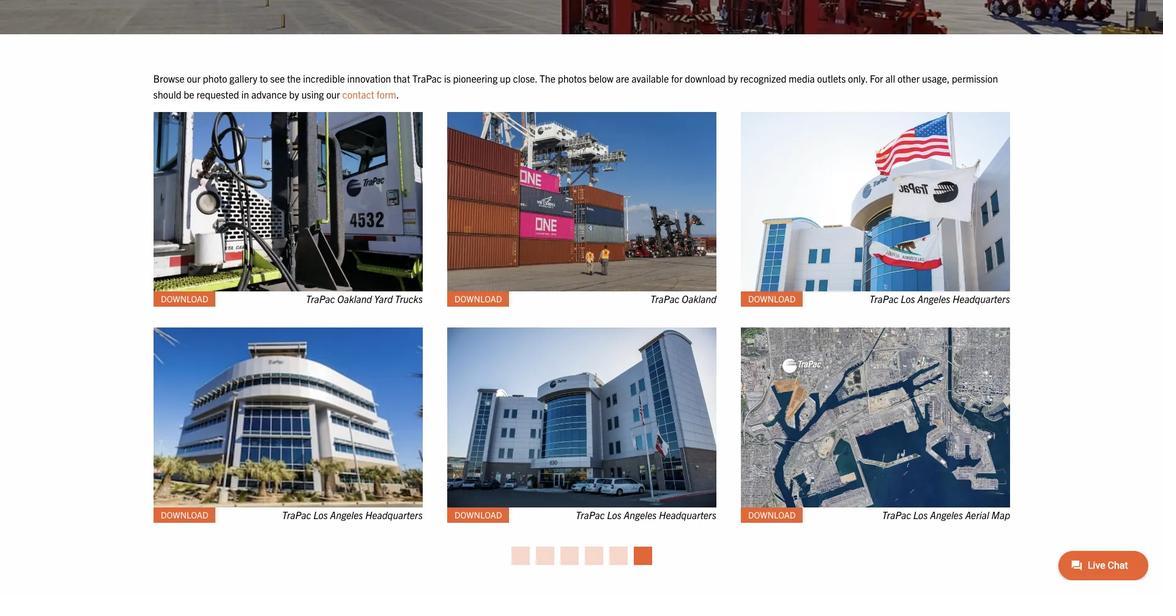 Task type: locate. For each thing, give the bounding box(es) containing it.
oakland
[[337, 293, 372, 305], [682, 293, 717, 305]]

los for trapac los angeles aerial map image
[[914, 509, 928, 521]]

1 horizontal spatial headquarters
[[659, 509, 717, 521]]

2 horizontal spatial trapac los angeles headquarters image
[[741, 112, 1011, 292]]

by down the
[[289, 88, 299, 100]]

1 horizontal spatial by
[[728, 72, 738, 85]]

0 horizontal spatial our
[[187, 72, 201, 85]]

trapac los angeles headquarters for rightmost trapac los angeles headquarters image
[[870, 293, 1011, 305]]

contact form link
[[343, 88, 397, 100]]

be
[[184, 88, 194, 100]]

to
[[260, 72, 268, 85]]

our up be
[[187, 72, 201, 85]]

only.
[[849, 72, 868, 85]]

0 horizontal spatial trapac los angeles headquarters
[[282, 509, 423, 521]]

main content containing browse our photo gallery to see the incredible innovation that trapac is pioneering up close. the photos below are available for download by recognized media outlets only. for all other usage, permission should be requested in advance by using our
[[0, 71, 1023, 576]]

our
[[187, 72, 201, 85], [326, 88, 340, 100]]

2 oakland from the left
[[682, 293, 717, 305]]

0 horizontal spatial trapac los angeles headquarters image
[[153, 328, 423, 508]]

main content
[[0, 71, 1023, 576]]

requested
[[197, 88, 239, 100]]

0 horizontal spatial by
[[289, 88, 299, 100]]

1 horizontal spatial our
[[326, 88, 340, 100]]

contact
[[343, 88, 375, 100]]

los
[[901, 293, 916, 305], [313, 509, 328, 521], [607, 509, 622, 521], [914, 509, 928, 521]]

advance
[[251, 88, 287, 100]]

trapac los angeles headquarters for the middle trapac los angeles headquarters image
[[576, 509, 717, 521]]

trapac los angeles headquarters
[[870, 293, 1011, 305], [282, 509, 423, 521], [576, 509, 717, 521]]

download
[[685, 72, 726, 85]]

for
[[870, 72, 884, 85]]

oakland for trapac oakland yard trucks
[[337, 293, 372, 305]]

permission
[[953, 72, 999, 85]]

0 vertical spatial our
[[187, 72, 201, 85]]

headquarters
[[953, 293, 1011, 305], [365, 509, 423, 521], [659, 509, 717, 521]]

our down incredible at the left of the page
[[326, 88, 340, 100]]

download link
[[153, 292, 215, 307], [447, 292, 509, 307], [741, 292, 803, 307], [153, 508, 215, 523], [447, 508, 509, 523], [741, 508, 803, 523]]

0 vertical spatial by
[[728, 72, 738, 85]]

los for the middle trapac los angeles headquarters image
[[607, 509, 622, 521]]

should
[[153, 88, 182, 100]]

los for rightmost trapac los angeles headquarters image
[[901, 293, 916, 305]]

innovation
[[347, 72, 391, 85]]

trapac oakland yard trucks
[[306, 293, 423, 305]]

2 horizontal spatial trapac los angeles headquarters
[[870, 293, 1011, 305]]

media
[[789, 72, 815, 85]]

browse
[[153, 72, 185, 85]]

tab panel
[[141, 112, 1023, 544]]

1 oakland from the left
[[337, 293, 372, 305]]

for
[[672, 72, 683, 85]]

photos
[[558, 72, 587, 85]]

gallery
[[230, 72, 258, 85]]

0 horizontal spatial headquarters
[[365, 509, 423, 521]]

browse our photo gallery to see the incredible innovation that trapac is pioneering up close. the photos below are available for download by recognized media outlets only. for all other usage, permission should be requested in advance by using our
[[153, 72, 999, 100]]

0 horizontal spatial oakland
[[337, 293, 372, 305]]

usage,
[[923, 72, 950, 85]]

tab list inside main content
[[141, 544, 1023, 565]]

headquarters for the middle trapac los angeles headquarters image
[[659, 509, 717, 521]]

trapac
[[413, 72, 442, 85], [306, 293, 335, 305], [651, 293, 680, 305], [870, 293, 899, 305], [282, 509, 311, 521], [576, 509, 605, 521], [882, 509, 911, 521]]

1 horizontal spatial trapac los angeles headquarters image
[[447, 328, 717, 508]]

by right download
[[728, 72, 738, 85]]

tab list
[[141, 544, 1023, 565]]

trapac los angeles headquarters image
[[741, 112, 1011, 292], [153, 328, 423, 508], [447, 328, 717, 508]]

1 horizontal spatial trapac los angeles headquarters
[[576, 509, 717, 521]]

see
[[270, 72, 285, 85]]

the
[[540, 72, 556, 85]]

recognized
[[741, 72, 787, 85]]

1 horizontal spatial oakland
[[682, 293, 717, 305]]

aerial
[[966, 509, 990, 521]]

by
[[728, 72, 738, 85], [289, 88, 299, 100]]

2 horizontal spatial headquarters
[[953, 293, 1011, 305]]

trapac los angeles headquarters for leftmost trapac los angeles headquarters image
[[282, 509, 423, 521]]

below
[[589, 72, 614, 85]]

tab panel containing trapac oakland yard trucks
[[141, 112, 1023, 544]]

download
[[161, 294, 208, 305], [454, 294, 502, 305], [748, 294, 796, 305], [161, 510, 208, 521], [454, 510, 502, 521], [748, 510, 796, 521]]

photo
[[203, 72, 227, 85]]

yard
[[374, 293, 393, 305]]

angeles
[[918, 293, 951, 305], [330, 509, 363, 521], [624, 509, 657, 521], [930, 509, 963, 521]]

tab panel inside main content
[[141, 112, 1023, 544]]

is
[[444, 72, 451, 85]]



Task type: vqa. For each thing, say whether or not it's contained in the screenshot.
the bottom Terminal
no



Task type: describe. For each thing, give the bounding box(es) containing it.
the
[[287, 72, 301, 85]]

trapac oakland
[[651, 293, 717, 305]]

other
[[898, 72, 920, 85]]

trapac oakland yard trucks image
[[153, 112, 423, 292]]

1 vertical spatial our
[[326, 88, 340, 100]]

los for leftmost trapac los angeles headquarters image
[[313, 509, 328, 521]]

map
[[992, 509, 1011, 521]]

using
[[302, 88, 324, 100]]

headquarters for rightmost trapac los angeles headquarters image
[[953, 293, 1011, 305]]

.
[[397, 88, 399, 100]]

trucks
[[395, 293, 423, 305]]

form
[[377, 88, 397, 100]]

up
[[500, 72, 511, 85]]

all
[[886, 72, 896, 85]]

oakland for trapac oakland
[[682, 293, 717, 305]]

contact form .
[[343, 88, 399, 100]]

1 vertical spatial by
[[289, 88, 299, 100]]

in
[[241, 88, 249, 100]]

available
[[632, 72, 669, 85]]

are
[[616, 72, 630, 85]]

that
[[394, 72, 410, 85]]

outlets
[[818, 72, 846, 85]]

headquarters for leftmost trapac los angeles headquarters image
[[365, 509, 423, 521]]

close.
[[513, 72, 538, 85]]

pioneering
[[453, 72, 498, 85]]

trapac oakland image
[[447, 112, 717, 292]]

trapac inside browse our photo gallery to see the incredible innovation that trapac is pioneering up close. the photos below are available for download by recognized media outlets only. for all other usage, permission should be requested in advance by using our
[[413, 72, 442, 85]]

trapac los angeles aerial map image
[[741, 328, 1011, 508]]

trapac los angeles aerial map
[[882, 509, 1011, 521]]

incredible
[[303, 72, 345, 85]]



